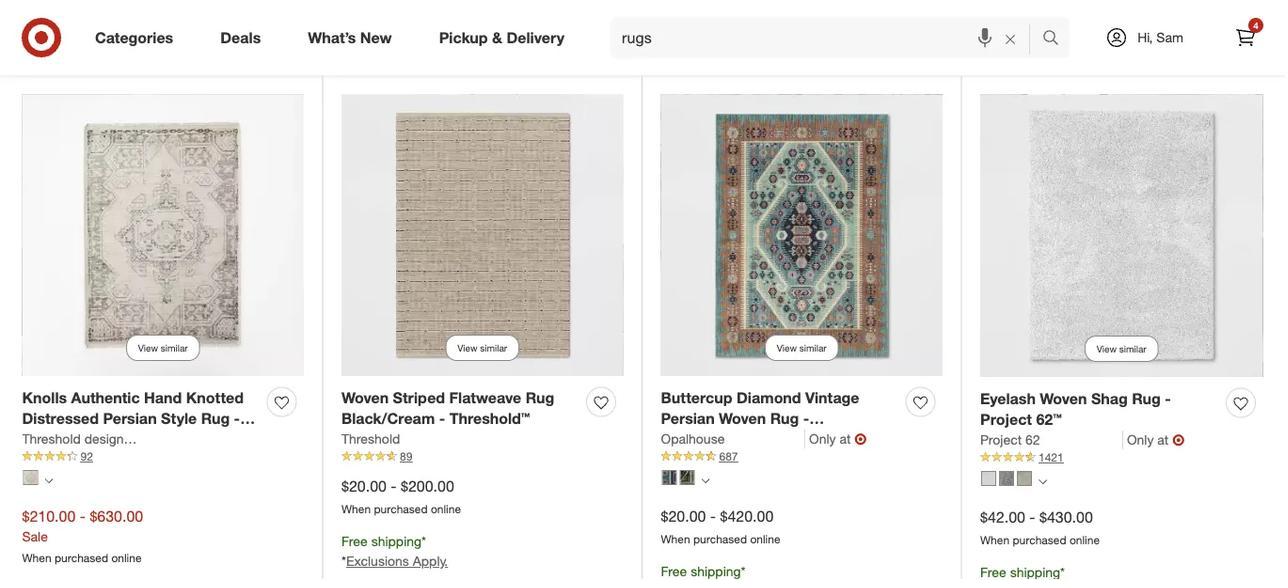 Task type: locate. For each thing, give the bounding box(es) containing it.
3 cart from the left
[[1027, 19, 1049, 33]]

online down $420.00 at the right
[[750, 533, 780, 547]]

all colors element for $42.00 - $430.00
[[1039, 475, 1047, 487]]

only up 1421 link
[[1127, 432, 1154, 448]]

all colors element right "tan" icon
[[1039, 475, 1047, 487]]

all colors element
[[45, 474, 53, 486], [701, 474, 710, 486], [1039, 475, 1047, 487]]

rug right shag
[[1132, 389, 1161, 408]]

view similar button for shag
[[1085, 336, 1159, 362]]

flatweave
[[449, 388, 521, 407]]

0 horizontal spatial only
[[809, 431, 836, 447]]

view similar for vintage
[[777, 342, 827, 354]]

free
[[342, 533, 368, 550], [661, 563, 687, 580]]

online
[[431, 502, 461, 517], [750, 533, 780, 547], [1070, 534, 1100, 548], [111, 551, 142, 565]]

view similar button for flatweave
[[445, 335, 519, 361]]

view similar button up flatweave
[[445, 335, 519, 361]]

woven inside buttercup diamond vintage persian woven rug - opalhouse™
[[719, 410, 766, 428]]

online inside $42.00 - $430.00 when purchased online
[[1070, 534, 1100, 548]]

similar up hand
[[161, 342, 188, 354]]

1 horizontal spatial to
[[375, 19, 385, 33]]

view up shag
[[1097, 343, 1117, 355]]

3 add to cart from the left
[[989, 19, 1049, 33]]

purchased
[[374, 502, 428, 517], [693, 533, 747, 547], [1013, 534, 1066, 548], [55, 551, 108, 565]]

online inside "$210.00 - $630.00 sale when purchased online"
[[111, 551, 142, 565]]

1 vertical spatial mcgee
[[22, 453, 73, 471]]

1 horizontal spatial only at ¬
[[1127, 431, 1185, 449]]

all colors image for $420.00
[[701, 477, 710, 486]]

shipping for $200.00
[[371, 533, 422, 550]]

1 vertical spatial shipping
[[691, 563, 741, 580]]

project left 62
[[980, 432, 1022, 448]]

when up free shipping *
[[661, 533, 690, 547]]

studio
[[211, 431, 257, 450]]

shipping down $20.00 - $420.00 when purchased online
[[691, 563, 741, 580]]

threshold™ inside the knolls authentic hand knotted distressed persian style rug - threshold™ designed with studio mcgee
[[22, 431, 103, 450]]

threshold™ inside woven striped flatweave rug black/cream - threshold™
[[449, 410, 530, 428]]

0 horizontal spatial woven
[[342, 388, 389, 407]]

pickup & delivery
[[439, 28, 565, 47]]

0 horizontal spatial to
[[55, 19, 66, 33]]

threshold
[[22, 431, 81, 447], [342, 431, 400, 447]]

shag
[[1091, 389, 1128, 408]]

mcgee inside the knolls authentic hand knotted distressed persian style rug - threshold™ designed with studio mcgee
[[22, 453, 73, 471]]

1 horizontal spatial $20.00
[[661, 508, 706, 526]]

2 horizontal spatial cart
[[1027, 19, 1049, 33]]

rug inside the knolls authentic hand knotted distressed persian style rug - threshold™ designed with studio mcgee
[[201, 410, 230, 428]]

0 horizontal spatial *
[[342, 553, 346, 569]]

project
[[980, 411, 1032, 429], [980, 432, 1022, 448]]

persian up threshold designed w/studio mcgee
[[103, 410, 157, 428]]

¬ up 1421 link
[[1172, 431, 1185, 449]]

add to cart button
[[22, 11, 100, 41], [342, 11, 419, 41], [980, 11, 1058, 41]]

0 vertical spatial free
[[342, 533, 368, 550]]

1 horizontal spatial free
[[661, 563, 687, 580]]

buttercup diamond vintage persian woven rug - opalhouse™
[[661, 388, 859, 450]]

0 horizontal spatial ¬
[[855, 430, 867, 448]]

view similar up flatweave
[[458, 342, 507, 354]]

to
[[55, 19, 66, 33], [375, 19, 385, 33], [1013, 19, 1024, 33]]

1 horizontal spatial add to cart
[[350, 19, 411, 33]]

purchased inside "$210.00 - $630.00 sale when purchased online"
[[55, 551, 108, 565]]

1 horizontal spatial shipping
[[691, 563, 741, 580]]

knolls authentic hand knotted distressed persian style rug - threshold™ designed with studio mcgee link
[[22, 387, 260, 471]]

threshold designed w/studio mcgee link
[[22, 430, 242, 449]]

free down $20.00 - $420.00 when purchased online
[[661, 563, 687, 580]]

$210.00 - $630.00 sale when purchased online
[[22, 508, 143, 565]]

0 horizontal spatial all colors element
[[45, 474, 53, 486]]

2 horizontal spatial *
[[741, 563, 746, 580]]

¬
[[855, 430, 867, 448], [1172, 431, 1185, 449]]

1 horizontal spatial only
[[1127, 432, 1154, 448]]

0 vertical spatial project
[[980, 411, 1032, 429]]

when down $42.00
[[980, 534, 1010, 548]]

view for shag
[[1097, 343, 1117, 355]]

purchased inside $20.00 - $200.00 when purchased online
[[374, 502, 428, 517]]

cream image
[[981, 471, 996, 486]]

1 designed from the left
[[84, 431, 139, 447]]

threshold link
[[342, 430, 400, 449]]

buttercup
[[661, 388, 732, 407]]

1 add to cart button from the left
[[22, 11, 100, 41]]

purchased down '$200.00' on the left of the page
[[374, 502, 428, 517]]

exclusions
[[346, 553, 409, 569]]

- inside "$210.00 - $630.00 sale when purchased online"
[[80, 508, 86, 526]]

1 vertical spatial $20.00
[[661, 508, 706, 526]]

1 to from the left
[[55, 19, 66, 33]]

1 horizontal spatial add to cart button
[[342, 11, 419, 41]]

* up apply. on the bottom
[[422, 533, 426, 550]]

all colors image right "teal" image in the right bottom of the page
[[701, 477, 710, 486]]

92
[[80, 450, 93, 464]]

online down '$200.00' on the left of the page
[[431, 502, 461, 517]]

threshold™ down distressed on the bottom
[[22, 431, 103, 450]]

- right shag
[[1165, 389, 1171, 408]]

0 horizontal spatial only at ¬
[[809, 430, 867, 448]]

striped
[[393, 388, 445, 407]]

all colors element right "ivory" image
[[45, 474, 53, 486]]

when inside $42.00 - $430.00 when purchased online
[[980, 534, 1010, 548]]

cart for third add to cart button from the left
[[1027, 19, 1049, 33]]

0 horizontal spatial add
[[31, 19, 52, 33]]

- inside $20.00 - $420.00 when purchased online
[[710, 508, 716, 526]]

opalhouse link
[[661, 430, 805, 449]]

persian inside the knolls authentic hand knotted distressed persian style rug - threshold™ designed with studio mcgee
[[103, 410, 157, 428]]

categories
[[95, 28, 173, 47]]

1 horizontal spatial cart
[[389, 19, 411, 33]]

shipping up exclusions apply. "link"
[[371, 533, 422, 550]]

- right $42.00
[[1030, 509, 1035, 527]]

project inside eyelash woven shag rug - project 62™
[[980, 411, 1032, 429]]

1 horizontal spatial mcgee
[[199, 431, 242, 447]]

0 horizontal spatial $20.00
[[342, 478, 387, 496]]

all colors element right "teal" image in the right bottom of the page
[[701, 474, 710, 486]]

2 horizontal spatial add
[[989, 19, 1010, 33]]

$20.00 for $20.00 - $420.00
[[661, 508, 706, 526]]

rug down knotted
[[201, 410, 230, 428]]

$20.00 for $20.00 - $200.00
[[342, 478, 387, 496]]

- down striped
[[439, 410, 445, 428]]

view up flatweave
[[458, 342, 477, 354]]

shipping for $420.00
[[691, 563, 741, 580]]

- inside eyelash woven shag rug - project 62™
[[1165, 389, 1171, 408]]

only at ¬ up 687 link
[[809, 430, 867, 448]]

- down the vintage
[[803, 410, 809, 428]]

only at ¬ up 1421 link
[[1127, 431, 1185, 449]]

view up hand
[[138, 342, 158, 354]]

threshold down black/cream
[[342, 431, 400, 447]]

all colors element for $210.00 - $630.00
[[45, 474, 53, 486]]

online down the $630.00
[[111, 551, 142, 565]]

$210.00
[[22, 508, 76, 526]]

hand
[[144, 388, 182, 407]]

view similar up shag
[[1097, 343, 1147, 355]]

2 persian from the left
[[661, 410, 715, 428]]

purchased down $420.00 at the right
[[693, 533, 747, 547]]

online inside $20.00 - $420.00 when purchased online
[[750, 533, 780, 547]]

rug down diamond
[[770, 410, 799, 428]]

view similar up hand
[[138, 342, 188, 354]]

buttercup diamond vintage persian woven rug - opalhouse™ link
[[661, 387, 898, 450]]

cart
[[69, 19, 91, 33], [389, 19, 411, 33], [1027, 19, 1049, 33]]

when down sale
[[22, 551, 51, 565]]

when inside $20.00 - $200.00 when purchased online
[[342, 502, 371, 517]]

woven up 62™
[[1040, 389, 1087, 408]]

threshold for threshold designed w/studio mcgee
[[22, 431, 81, 447]]

3 add from the left
[[989, 19, 1010, 33]]

$20.00 down "teal" image in the right bottom of the page
[[661, 508, 706, 526]]

persian up opalhouse
[[661, 410, 715, 428]]

purchased down $430.00
[[1013, 534, 1066, 548]]

online inside $20.00 - $200.00 when purchased online
[[431, 502, 461, 517]]

0 horizontal spatial shipping
[[371, 533, 422, 550]]

$630.00
[[90, 508, 143, 526]]

1 vertical spatial threshold™
[[22, 431, 103, 450]]

mcgee up all colors image
[[22, 453, 73, 471]]

all colors image
[[45, 477, 53, 486]]

at for buttercup diamond vintage persian woven rug - opalhouse™
[[840, 431, 851, 447]]

when inside $20.00 - $420.00 when purchased online
[[661, 533, 690, 547]]

- right $210.00
[[80, 508, 86, 526]]

online down $430.00
[[1070, 534, 1100, 548]]

gray image
[[999, 471, 1014, 486]]

online for $42.00 - $430.00
[[1070, 534, 1100, 548]]

rug inside eyelash woven shag rug - project 62™
[[1132, 389, 1161, 408]]

knotted
[[186, 388, 244, 407]]

rug inside woven striped flatweave rug black/cream - threshold™
[[526, 388, 554, 407]]

buttercup diamond vintage persian woven rug - opalhouse™ image
[[661, 94, 943, 376], [661, 94, 943, 376]]

0 vertical spatial mcgee
[[199, 431, 242, 447]]

view up diamond
[[777, 342, 797, 354]]

0 horizontal spatial all colors image
[[701, 477, 710, 486]]

add
[[31, 19, 52, 33], [350, 19, 371, 33], [989, 19, 1010, 33]]

woven up "opalhouse" link at the bottom right of the page
[[719, 410, 766, 428]]

purchased inside $20.00 - $420.00 when purchased online
[[693, 533, 747, 547]]

1 horizontal spatial add
[[350, 19, 371, 33]]

project up project 62
[[980, 411, 1032, 429]]

view similar button
[[126, 335, 200, 361], [445, 335, 519, 361], [765, 335, 839, 361], [1085, 336, 1159, 362]]

opalhouse™
[[661, 431, 747, 450]]

$20.00 inside $20.00 - $200.00 when purchased online
[[342, 478, 387, 496]]

view
[[138, 342, 158, 354], [458, 342, 477, 354], [777, 342, 797, 354], [1097, 343, 1117, 355]]

$20.00
[[342, 478, 387, 496], [661, 508, 706, 526]]

1 persian from the left
[[103, 410, 157, 428]]

3 to from the left
[[1013, 19, 1024, 33]]

purchased down $210.00
[[55, 551, 108, 565]]

rug right flatweave
[[526, 388, 554, 407]]

at down the vintage
[[840, 431, 851, 447]]

all colors image right "tan" icon
[[1039, 478, 1047, 487]]

2 designed from the left
[[107, 431, 172, 450]]

0 horizontal spatial free
[[342, 533, 368, 550]]

- up studio
[[234, 410, 240, 428]]

what's new
[[308, 28, 392, 47]]

1 horizontal spatial *
[[422, 533, 426, 550]]

persian inside buttercup diamond vintage persian woven rug - opalhouse™
[[661, 410, 715, 428]]

0 horizontal spatial at
[[840, 431, 851, 447]]

¬ for buttercup diamond vintage persian woven rug - opalhouse™
[[855, 430, 867, 448]]

$20.00 - $420.00 when purchased online
[[661, 508, 780, 547]]

threshold™ down flatweave
[[449, 410, 530, 428]]

1 horizontal spatial all colors element
[[701, 474, 710, 486]]

2 threshold from the left
[[342, 431, 400, 447]]

2 horizontal spatial all colors element
[[1039, 475, 1047, 487]]

eyelash woven shag rug - project 62™ image
[[980, 94, 1263, 377], [980, 94, 1263, 377]]

1 vertical spatial free
[[661, 563, 687, 580]]

what's
[[308, 28, 356, 47]]

view for vintage
[[777, 342, 797, 354]]

0 horizontal spatial threshold™
[[22, 431, 103, 450]]

view similar
[[138, 342, 188, 354], [458, 342, 507, 354], [777, 342, 827, 354], [1097, 343, 1147, 355]]

only up 687 link
[[809, 431, 836, 447]]

view similar for shag
[[1097, 343, 1147, 355]]

woven inside woven striped flatweave rug black/cream - threshold™
[[342, 388, 389, 407]]

1 horizontal spatial threshold™
[[449, 410, 530, 428]]

at for eyelash woven shag rug - project 62™
[[1157, 432, 1169, 448]]

purchased inside $42.00 - $430.00 when purchased online
[[1013, 534, 1066, 548]]

2 horizontal spatial to
[[1013, 19, 1024, 33]]

- left '$200.00' on the left of the page
[[391, 478, 397, 496]]

0 horizontal spatial cart
[[69, 19, 91, 33]]

threshold designed w/studio mcgee
[[22, 431, 242, 447]]

view similar for hand
[[138, 342, 188, 354]]

¬ for eyelash woven shag rug - project 62™
[[1172, 431, 1185, 449]]

when inside "$210.00 - $630.00 sale when purchased online"
[[22, 551, 51, 565]]

to right what's
[[375, 19, 385, 33]]

deals
[[220, 28, 261, 47]]

1 add to cart from the left
[[31, 19, 91, 33]]

0 horizontal spatial add to cart button
[[22, 11, 100, 41]]

to left categories
[[55, 19, 66, 33]]

mcgee down knotted
[[199, 431, 242, 447]]

2 horizontal spatial add to cart
[[989, 19, 1049, 33]]

1 horizontal spatial at
[[1157, 432, 1169, 448]]

shipping
[[371, 533, 422, 550], [691, 563, 741, 580]]

similar up the vintage
[[799, 342, 827, 354]]

¬ down the vintage
[[855, 430, 867, 448]]

designed
[[84, 431, 139, 447], [107, 431, 172, 450]]

threshold inside threshold designed w/studio mcgee link
[[22, 431, 81, 447]]

1421 link
[[980, 450, 1263, 466]]

$20.00 inside $20.00 - $420.00 when purchased online
[[661, 508, 706, 526]]

* down $20.00 - $200.00 when purchased online
[[342, 553, 346, 569]]

at up 1421 link
[[1157, 432, 1169, 448]]

similar for shag
[[1119, 343, 1147, 355]]

0 horizontal spatial threshold
[[22, 431, 81, 447]]

view similar button up the vintage
[[765, 335, 839, 361]]

2 cart from the left
[[389, 19, 411, 33]]

view similar button up shag
[[1085, 336, 1159, 362]]

new
[[360, 28, 392, 47]]

0 horizontal spatial add to cart
[[31, 19, 91, 33]]

0 vertical spatial shipping
[[371, 533, 422, 550]]

What can we help you find? suggestions appear below search field
[[611, 17, 1047, 58]]

* down $20.00 - $420.00 when purchased online
[[741, 563, 746, 580]]

2 horizontal spatial add to cart button
[[980, 11, 1058, 41]]

$20.00 - $200.00 when purchased online
[[342, 478, 461, 517]]

62™
[[1036, 411, 1062, 429]]

woven striped flatweave rug black/cream - threshold™ image
[[342, 94, 623, 376], [342, 94, 623, 376]]

similar up shag
[[1119, 343, 1147, 355]]

similar for flatweave
[[480, 342, 507, 354]]

$200.00
[[401, 478, 454, 496]]

woven
[[342, 388, 389, 407], [1040, 389, 1087, 408], [719, 410, 766, 428]]

mcgee
[[199, 431, 242, 447], [22, 453, 73, 471]]

view similar up the vintage
[[777, 342, 827, 354]]

*
[[422, 533, 426, 550], [342, 553, 346, 569], [741, 563, 746, 580]]

$20.00 down threshold link
[[342, 478, 387, 496]]

view similar button up hand
[[126, 335, 200, 361]]

knolls authentic hand knotted distressed persian style rug - threshold™ designed with studio mcgee image
[[22, 94, 304, 376], [22, 94, 304, 376]]

0 vertical spatial threshold™
[[449, 410, 530, 428]]

1 project from the top
[[980, 411, 1032, 429]]

view for flatweave
[[458, 342, 477, 354]]

view for hand
[[138, 342, 158, 354]]

1 threshold from the left
[[22, 431, 81, 447]]

only at ¬ for buttercup diamond vintage persian woven rug - opalhouse™
[[809, 430, 867, 448]]

free shipping * * exclusions apply.
[[342, 533, 448, 569]]

2 horizontal spatial woven
[[1040, 389, 1087, 408]]

1 vertical spatial project
[[980, 432, 1022, 448]]

1 cart from the left
[[69, 19, 91, 33]]

1 horizontal spatial persian
[[661, 410, 715, 428]]

$42.00
[[980, 509, 1025, 527]]

0 horizontal spatial mcgee
[[22, 453, 73, 471]]

threshold down distressed on the bottom
[[22, 431, 81, 447]]

- left $420.00 at the right
[[710, 508, 716, 526]]

persian
[[103, 410, 157, 428], [661, 410, 715, 428]]

woven up black/cream
[[342, 388, 389, 407]]

only
[[809, 431, 836, 447], [1127, 432, 1154, 448]]

threshold™
[[449, 410, 530, 428], [22, 431, 103, 450]]

free up exclusions
[[342, 533, 368, 550]]

1 horizontal spatial threshold
[[342, 431, 400, 447]]

free inside free shipping * * exclusions apply.
[[342, 533, 368, 550]]

when
[[342, 502, 371, 517], [661, 533, 690, 547], [980, 534, 1010, 548], [22, 551, 51, 565]]

at
[[840, 431, 851, 447], [1157, 432, 1169, 448]]

0 vertical spatial $20.00
[[342, 478, 387, 496]]

1 horizontal spatial all colors image
[[1039, 478, 1047, 487]]

purchased for $420.00
[[693, 533, 747, 547]]

similar up flatweave
[[480, 342, 507, 354]]

2 add to cart button from the left
[[342, 11, 419, 41]]

1 horizontal spatial woven
[[719, 410, 766, 428]]

view similar button for vintage
[[765, 335, 839, 361]]

1 horizontal spatial ¬
[[1172, 431, 1185, 449]]

shipping inside free shipping * * exclusions apply.
[[371, 533, 422, 550]]

when up exclusions
[[342, 502, 371, 517]]

to left search
[[1013, 19, 1024, 33]]

- inside $42.00 - $430.00 when purchased online
[[1030, 509, 1035, 527]]

only at ¬
[[809, 430, 867, 448], [1127, 431, 1185, 449]]

opalhouse
[[661, 431, 725, 447]]

blue image
[[662, 470, 677, 485]]

all colors image
[[701, 477, 710, 486], [1039, 478, 1047, 487]]

apply.
[[413, 553, 448, 569]]

similar
[[161, 342, 188, 354], [480, 342, 507, 354], [799, 342, 827, 354], [1119, 343, 1147, 355]]

0 horizontal spatial persian
[[103, 410, 157, 428]]



Task type: describe. For each thing, give the bounding box(es) containing it.
w/studio
[[143, 431, 195, 447]]

deals link
[[204, 17, 284, 58]]

all colors image for $430.00
[[1039, 478, 1047, 487]]

3 add to cart button from the left
[[980, 11, 1058, 41]]

when for $20.00 - $200.00
[[342, 502, 371, 517]]

only for buttercup diamond vintage persian woven rug - opalhouse™
[[809, 431, 836, 447]]

2 project from the top
[[980, 432, 1022, 448]]

search button
[[1034, 17, 1079, 62]]

1 add from the left
[[31, 19, 52, 33]]

- inside woven striped flatweave rug black/cream - threshold™
[[439, 410, 445, 428]]

ivory image
[[23, 470, 38, 485]]

cart for third add to cart button from the right
[[69, 19, 91, 33]]

woven inside eyelash woven shag rug - project 62™
[[1040, 389, 1087, 408]]

687
[[719, 450, 738, 464]]

sam
[[1157, 29, 1183, 46]]

only at ¬ for eyelash woven shag rug - project 62™
[[1127, 431, 1185, 449]]

online for $20.00 - $200.00
[[431, 502, 461, 517]]

woven striped flatweave rug black/cream - threshold™
[[342, 388, 554, 428]]

- inside $20.00 - $200.00 when purchased online
[[391, 478, 397, 496]]

knolls authentic hand knotted distressed persian style rug - threshold™ designed with studio mcgee
[[22, 388, 257, 471]]

purchased for $430.00
[[1013, 534, 1066, 548]]

what's new link
[[292, 17, 416, 58]]

distressed
[[22, 410, 99, 428]]

- inside the knolls authentic hand knotted distressed persian style rug - threshold™ designed with studio mcgee
[[234, 410, 240, 428]]

vintage
[[805, 388, 859, 407]]

search
[[1034, 30, 1079, 49]]

delivery
[[507, 28, 565, 47]]

when for $42.00 - $430.00
[[980, 534, 1010, 548]]

eyelash
[[980, 389, 1036, 408]]

designed inside threshold designed w/studio mcgee link
[[84, 431, 139, 447]]

project 62 link
[[980, 431, 1123, 450]]

89
[[400, 450, 412, 464]]

* for $20.00 - $420.00
[[741, 563, 746, 580]]

$430.00
[[1040, 509, 1093, 527]]

* for $20.00 - $200.00
[[422, 533, 426, 550]]

89 link
[[342, 449, 623, 465]]

online for $20.00 - $420.00
[[750, 533, 780, 547]]

4 link
[[1225, 17, 1266, 58]]

black/cream
[[342, 410, 435, 428]]

4
[[1253, 19, 1259, 31]]

hi, sam
[[1138, 29, 1183, 46]]

tan image
[[1017, 471, 1032, 486]]

knolls
[[22, 388, 67, 407]]

style
[[161, 410, 197, 428]]

92 link
[[22, 449, 304, 465]]

threshold for threshold
[[342, 431, 400, 447]]

similar for hand
[[161, 342, 188, 354]]

project 62
[[980, 432, 1040, 448]]

free shipping *
[[661, 563, 746, 580]]

exclusions apply. link
[[346, 553, 448, 569]]

similar for vintage
[[799, 342, 827, 354]]

only for eyelash woven shag rug - project 62™
[[1127, 432, 1154, 448]]

designed inside the knolls authentic hand knotted distressed persian style rug - threshold™ designed with studio mcgee
[[107, 431, 172, 450]]

all colors element for $20.00 - $420.00
[[701, 474, 710, 486]]

2 to from the left
[[375, 19, 385, 33]]

- inside buttercup diamond vintage persian woven rug - opalhouse™
[[803, 410, 809, 428]]

woven striped flatweave rug black/cream - threshold™ link
[[342, 387, 579, 430]]

free for $20.00 - $420.00
[[661, 563, 687, 580]]

pickup
[[439, 28, 488, 47]]

free for $20.00 - $200.00
[[342, 533, 368, 550]]

687 link
[[661, 449, 943, 465]]

authentic
[[71, 388, 140, 407]]

categories link
[[79, 17, 197, 58]]

eyelash woven shag rug - project 62™
[[980, 389, 1171, 429]]

1421
[[1039, 451, 1064, 465]]

&
[[492, 28, 502, 47]]

$42.00 - $430.00 when purchased online
[[980, 509, 1100, 548]]

62
[[1026, 432, 1040, 448]]

2 add from the left
[[350, 19, 371, 33]]

sale
[[22, 529, 48, 545]]

when for $20.00 - $420.00
[[661, 533, 690, 547]]

teal image
[[680, 470, 695, 485]]

view similar button for hand
[[126, 335, 200, 361]]

2 add to cart from the left
[[350, 19, 411, 33]]

purchased for $200.00
[[374, 502, 428, 517]]

view similar for flatweave
[[458, 342, 507, 354]]

pickup & delivery link
[[423, 17, 588, 58]]

diamond
[[737, 388, 801, 407]]

rug inside buttercup diamond vintage persian woven rug - opalhouse™
[[770, 410, 799, 428]]

$420.00
[[720, 508, 774, 526]]

eyelash woven shag rug - project 62™ link
[[980, 388, 1219, 431]]

hi,
[[1138, 29, 1153, 46]]

cart for second add to cart button
[[389, 19, 411, 33]]

with
[[176, 431, 207, 450]]



Task type: vqa. For each thing, say whether or not it's contained in the screenshot.
'Cat' in Shop all Wondershop Gingerbread Playhouse Cat Leggings - Wondershop™
no



